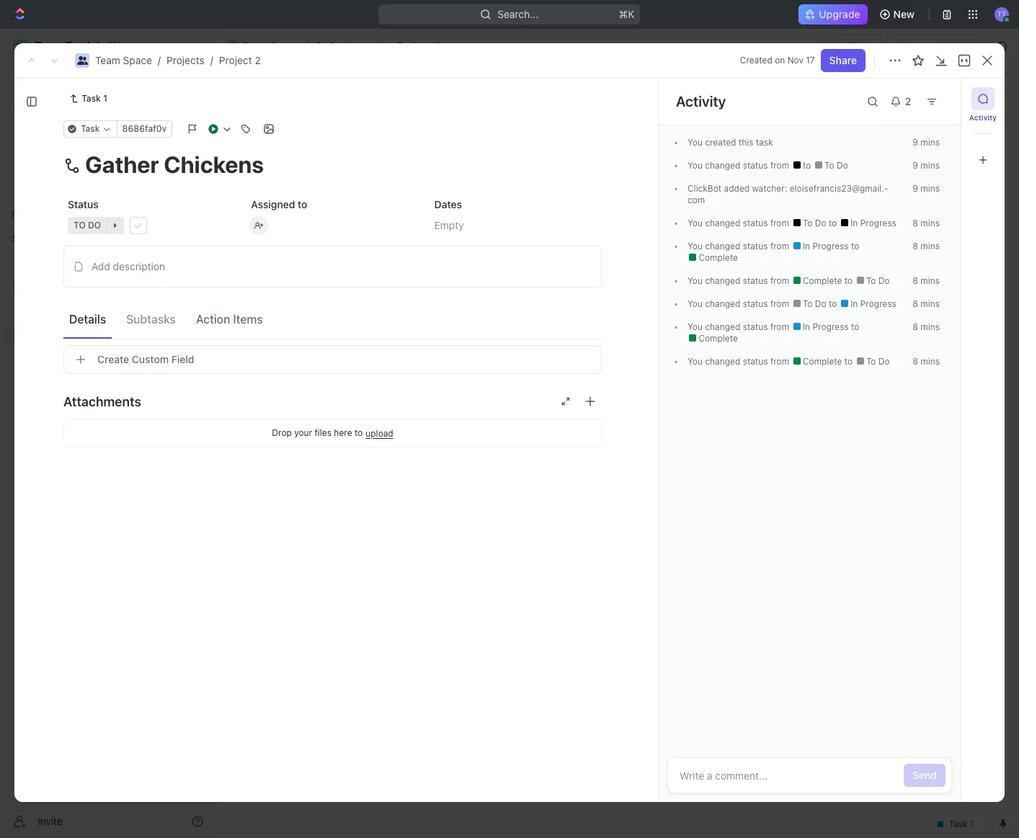 Task type: describe. For each thing, give the bounding box(es) containing it.
0 vertical spatial user group image
[[229, 43, 238, 50]]

5 changed from the top
[[705, 298, 740, 309]]

share for share button to the right of 17
[[829, 54, 857, 66]]

5 you from the top
[[688, 275, 703, 286]]

activity inside task sidebar navigation tab list
[[969, 113, 997, 122]]

2 changed status from from the top
[[703, 218, 792, 228]]

created
[[740, 55, 772, 66]]

favorites button
[[6, 206, 55, 223]]

do inside dropdown button
[[88, 220, 101, 231]]

send button
[[904, 764, 946, 787]]

tt
[[997, 10, 1006, 18]]

team space inside "link"
[[35, 280, 91, 293]]

add task button
[[906, 87, 967, 110]]

team space link for user group image
[[95, 54, 152, 66]]

projects link inside tree
[[43, 300, 169, 323]]

clickbot
[[688, 183, 722, 194]]

drop
[[272, 427, 292, 438]]

added watcher:
[[722, 183, 790, 194]]

0 horizontal spatial 1
[[103, 93, 107, 104]]

field
[[171, 353, 194, 365]]

details
[[69, 312, 106, 325]]

1 mins from the top
[[921, 137, 940, 148]]

9 for changed status from
[[913, 160, 918, 171]]

4 you from the top
[[688, 241, 703, 252]]

action items button
[[190, 306, 269, 332]]

home
[[35, 75, 62, 87]]

1 from from the top
[[770, 160, 789, 171]]

team inside team space "link"
[[35, 280, 60, 293]]

1 horizontal spatial team space
[[242, 40, 299, 52]]

hide button
[[742, 166, 773, 183]]

9 mins from the top
[[921, 356, 940, 367]]

1 vertical spatial project
[[219, 54, 252, 66]]

9 for added watcher:
[[913, 183, 918, 194]]

projects inside sidebar navigation
[[43, 305, 81, 317]]

drop your files here to upload
[[272, 427, 393, 439]]

com
[[688, 183, 888, 205]]

attachments
[[63, 394, 141, 409]]

subtasks
[[126, 312, 176, 325]]

7 from from the top
[[770, 356, 789, 367]]

1 horizontal spatial project
[[398, 40, 432, 52]]

task
[[756, 137, 773, 148]]

to inside drop your files here to upload
[[355, 427, 363, 438]]

create custom field button
[[63, 345, 602, 374]]

1 9 from the top
[[913, 137, 918, 148]]

6 changed from the top
[[705, 321, 740, 332]]

1 changed from the top
[[705, 160, 740, 171]]

upgrade link
[[799, 4, 867, 25]]

favorites
[[12, 209, 50, 220]]

on
[[775, 55, 785, 66]]

6 you from the top
[[688, 298, 703, 309]]

8 you from the top
[[688, 356, 703, 367]]

17
[[806, 55, 815, 66]]

9 mins for changed status from
[[913, 160, 940, 171]]

5 changed status from from the top
[[703, 298, 792, 309]]

team space / projects / project 2
[[95, 54, 261, 66]]

automations
[[895, 40, 956, 52]]

⌘k
[[619, 8, 635, 20]]

here
[[334, 427, 352, 438]]

5 status from the top
[[743, 298, 768, 309]]

6 from from the top
[[770, 321, 789, 332]]

4 changed status from from the top
[[703, 275, 792, 286]]

add task
[[915, 92, 959, 105]]

2 changed from the top
[[705, 218, 740, 228]]

1 vertical spatial space
[[123, 54, 152, 66]]

custom
[[132, 353, 169, 365]]

added
[[724, 183, 750, 194]]

space inside "link"
[[62, 280, 91, 293]]

create
[[97, 353, 129, 365]]

2 you from the top
[[688, 160, 703, 171]]

8686faf0v button
[[116, 120, 172, 138]]

4 8 from the top
[[913, 298, 918, 309]]

6 mins from the top
[[921, 275, 940, 286]]

status
[[68, 198, 99, 210]]

watcher:
[[752, 183, 787, 194]]

send
[[913, 769, 937, 781]]

tt button
[[990, 3, 1013, 26]]

8 mins from the top
[[921, 321, 940, 332]]

new button
[[873, 3, 923, 26]]

upgrade
[[819, 8, 860, 20]]

dates
[[434, 198, 462, 210]]

5 mins from the top
[[921, 241, 940, 252]]

9 mins for added watcher:
[[913, 183, 940, 194]]

1 you from the top
[[688, 137, 703, 148]]

assigned to
[[251, 198, 307, 210]]

you created this task
[[688, 137, 773, 148]]

eloisefrancis23@gmail. com
[[688, 183, 888, 205]]

your
[[294, 427, 312, 438]]

2 button
[[884, 90, 920, 113]]

project 2
[[398, 40, 440, 52]]

dashboards
[[35, 148, 91, 161]]

task 2
[[290, 276, 321, 288]]

description
[[113, 260, 165, 272]]

inbox link
[[6, 94, 209, 117]]

3 you from the top
[[688, 218, 703, 228]]

hide
[[748, 169, 767, 179]]

user group image
[[77, 56, 88, 65]]

7 status from the top
[[743, 356, 768, 367]]

task 1 link
[[63, 90, 113, 107]]

8686faf0v
[[122, 123, 167, 134]]

3 from from the top
[[770, 241, 789, 252]]

task inside button
[[937, 92, 959, 105]]

empty
[[434, 219, 464, 231]]

4 status from the top
[[743, 275, 768, 286]]

nov
[[788, 55, 804, 66]]



Task type: locate. For each thing, give the bounding box(es) containing it.
upload button
[[366, 428, 393, 439]]

2 9 mins from the top
[[913, 160, 940, 171]]

Search tasks... text field
[[840, 164, 984, 185]]

changed status from
[[703, 160, 792, 171], [703, 218, 792, 228], [703, 241, 792, 252], [703, 275, 792, 286], [703, 298, 792, 309], [703, 321, 792, 332], [703, 356, 792, 367]]

6 status from the top
[[743, 321, 768, 332]]

home link
[[6, 70, 209, 93]]

5 from from the top
[[770, 298, 789, 309]]

add up customize
[[915, 92, 934, 105]]

customize
[[896, 133, 947, 145]]

3 9 mins from the top
[[913, 183, 940, 194]]

4 mins from the top
[[921, 218, 940, 228]]

task inside dropdown button
[[81, 123, 100, 134]]

/
[[305, 40, 308, 52], [374, 40, 377, 52], [158, 54, 161, 66], [210, 54, 213, 66]]

2 from from the top
[[770, 218, 789, 228]]

add for add task
[[915, 92, 934, 105]]

1 horizontal spatial activity
[[969, 113, 997, 122]]

add description button
[[68, 255, 597, 278]]

2 9 from the top
[[913, 160, 918, 171]]

user group image up 'team space / projects / project 2'
[[229, 43, 238, 50]]

1 vertical spatial projects
[[166, 54, 205, 66]]

0 horizontal spatial user group image
[[15, 283, 26, 291]]

to
[[803, 160, 813, 171], [825, 160, 834, 171], [298, 198, 307, 210], [803, 218, 813, 228], [829, 218, 839, 228], [74, 220, 86, 231], [851, 241, 859, 252], [845, 275, 855, 286], [866, 275, 876, 286], [803, 298, 813, 309], [829, 298, 839, 309], [851, 321, 859, 332], [267, 341, 279, 352], [845, 356, 855, 367], [866, 356, 876, 367], [355, 427, 363, 438]]

1
[[103, 93, 107, 104], [338, 276, 342, 287]]

0 horizontal spatial activity
[[676, 93, 726, 110]]

space
[[270, 40, 299, 52], [123, 54, 152, 66], [62, 280, 91, 293]]

2 horizontal spatial space
[[270, 40, 299, 52]]

6 changed status from from the top
[[703, 321, 792, 332]]

user group image down spaces
[[15, 283, 26, 291]]

2 vertical spatial 9
[[913, 183, 918, 194]]

2 horizontal spatial team
[[242, 40, 267, 52]]

task button
[[63, 120, 117, 138]]

1 8 mins from the top
[[913, 218, 940, 228]]

tree
[[6, 251, 209, 445]]

customize button
[[878, 129, 951, 150]]

add inside button
[[915, 92, 934, 105]]

add description
[[92, 260, 165, 272]]

team space link for user group icon in the sidebar navigation
[[35, 275, 206, 298]]

task for task 2
[[290, 276, 312, 288]]

7 changed from the top
[[705, 356, 740, 367]]

7 mins from the top
[[921, 298, 940, 309]]

7 changed status from from the top
[[703, 356, 792, 367]]

1 horizontal spatial 1
[[338, 276, 342, 287]]

1 inside button
[[338, 276, 342, 287]]

task sidebar navigation tab list
[[967, 87, 999, 172]]

1 vertical spatial 1
[[338, 276, 342, 287]]

this
[[739, 137, 754, 148]]

2 vertical spatial projects
[[43, 305, 81, 317]]

2 horizontal spatial projects
[[329, 40, 367, 52]]

0 horizontal spatial team space
[[35, 280, 91, 293]]

0 vertical spatial add
[[915, 92, 934, 105]]

3 9 from the top
[[913, 183, 918, 194]]

task for task
[[81, 123, 100, 134]]

from
[[770, 160, 789, 171], [770, 218, 789, 228], [770, 241, 789, 252], [770, 275, 789, 286], [770, 298, 789, 309], [770, 321, 789, 332], [770, 356, 789, 367]]

0 vertical spatial team space
[[242, 40, 299, 52]]

eloisefrancis23@gmail.
[[790, 183, 888, 194]]

assigned
[[251, 198, 295, 210]]

items
[[233, 312, 263, 325]]

1 right "task 2"
[[338, 276, 342, 287]]

0 vertical spatial project
[[398, 40, 432, 52]]

4 8 mins from the top
[[913, 298, 940, 309]]

6 8 mins from the top
[[913, 356, 940, 367]]

board
[[269, 133, 297, 145]]

complete
[[696, 252, 738, 263], [800, 275, 845, 286], [696, 333, 738, 344], [800, 356, 845, 367]]

action items
[[196, 312, 263, 325]]

create custom field
[[97, 353, 194, 365]]

0 horizontal spatial project 2 link
[[219, 54, 261, 66]]

task right 2 dropdown button
[[937, 92, 959, 105]]

tree inside sidebar navigation
[[6, 251, 209, 445]]

you
[[688, 137, 703, 148], [688, 160, 703, 171], [688, 218, 703, 228], [688, 241, 703, 252], [688, 275, 703, 286], [688, 298, 703, 309], [688, 321, 703, 332], [688, 356, 703, 367]]

2
[[434, 40, 440, 52], [255, 54, 261, 66], [905, 95, 911, 107], [315, 276, 321, 288], [311, 341, 317, 352]]

to do inside dropdown button
[[74, 220, 101, 231]]

activity inside task sidebar content section
[[676, 93, 726, 110]]

user group image inside sidebar navigation
[[15, 283, 26, 291]]

0 vertical spatial 1
[[103, 93, 107, 104]]

new
[[893, 8, 915, 20]]

details button
[[63, 306, 112, 332]]

8 mins
[[913, 218, 940, 228], [913, 241, 940, 252], [913, 275, 940, 286], [913, 298, 940, 309], [913, 321, 940, 332], [913, 356, 940, 367]]

created on nov 17
[[740, 55, 815, 66]]

3 8 mins from the top
[[913, 275, 940, 286]]

2 inside dropdown button
[[905, 95, 911, 107]]

task sidebar content section
[[655, 79, 961, 802]]

sidebar navigation
[[0, 29, 215, 838]]

tree containing team space
[[6, 251, 209, 445]]

activity
[[676, 93, 726, 110], [969, 113, 997, 122]]

1 horizontal spatial add
[[915, 92, 934, 105]]

3 changed status from from the top
[[703, 241, 792, 252]]

9
[[913, 137, 918, 148], [913, 160, 918, 171], [913, 183, 918, 194]]

inbox
[[35, 99, 60, 112]]

0 vertical spatial 9 mins
[[913, 137, 940, 148]]

4 changed from the top
[[705, 275, 740, 286]]

1 vertical spatial share
[[829, 54, 857, 66]]

1 status from the top
[[743, 160, 768, 171]]

2 8 from the top
[[913, 241, 918, 252]]

project
[[398, 40, 432, 52], [219, 54, 252, 66]]

team space link
[[224, 37, 303, 55], [95, 54, 152, 66], [35, 275, 206, 298]]

0 horizontal spatial team
[[35, 280, 60, 293]]

1 vertical spatial user group image
[[15, 283, 26, 291]]

task up task dropdown button
[[82, 93, 101, 104]]

add left description
[[92, 260, 110, 272]]

2 status from the top
[[743, 218, 768, 228]]

0 vertical spatial space
[[270, 40, 299, 52]]

add inside button
[[92, 260, 110, 272]]

upload
[[366, 428, 393, 439]]

share button down upgrade
[[837, 35, 882, 58]]

7 you from the top
[[688, 321, 703, 332]]

0 vertical spatial team
[[242, 40, 267, 52]]

user group image
[[229, 43, 238, 50], [15, 283, 26, 291]]

0 vertical spatial share
[[845, 40, 873, 52]]

0 vertical spatial activity
[[676, 93, 726, 110]]

1 vertical spatial activity
[[969, 113, 997, 122]]

1 horizontal spatial projects
[[166, 54, 205, 66]]

task left 1 button
[[290, 276, 312, 288]]

action
[[196, 312, 230, 325]]

1 9 mins from the top
[[913, 137, 940, 148]]

share button
[[837, 35, 882, 58], [821, 49, 866, 72]]

5 8 from the top
[[913, 321, 918, 332]]

task
[[937, 92, 959, 105], [82, 93, 101, 104], [81, 123, 100, 134], [290, 276, 312, 288]]

task down inbox link
[[81, 123, 100, 134]]

mins
[[921, 137, 940, 148], [921, 160, 940, 171], [921, 183, 940, 194], [921, 218, 940, 228], [921, 241, 940, 252], [921, 275, 940, 286], [921, 298, 940, 309], [921, 321, 940, 332], [921, 356, 940, 367]]

2 8 mins from the top
[[913, 241, 940, 252]]

4 from from the top
[[770, 275, 789, 286]]

1 8 from the top
[[913, 218, 918, 228]]

1 horizontal spatial project 2 link
[[380, 37, 444, 55]]

task for task 1
[[82, 93, 101, 104]]

share button right 17
[[821, 49, 866, 72]]

projects link
[[311, 37, 371, 55], [166, 54, 205, 66], [43, 300, 169, 323]]

created
[[705, 137, 736, 148]]

share for share button under upgrade
[[845, 40, 873, 52]]

files
[[315, 427, 332, 438]]

1 vertical spatial 9
[[913, 160, 918, 171]]

9 mins
[[913, 137, 940, 148], [913, 160, 940, 171], [913, 183, 940, 194]]

invite
[[37, 815, 63, 827]]

3 mins from the top
[[921, 183, 940, 194]]

share down upgrade
[[845, 40, 873, 52]]

add
[[915, 92, 934, 105], [92, 260, 110, 272]]

1 button
[[324, 275, 344, 289]]

1 vertical spatial 9 mins
[[913, 160, 940, 171]]

1 vertical spatial team space
[[35, 280, 91, 293]]

task 1
[[82, 93, 107, 104]]

3 8 from the top
[[913, 275, 918, 286]]

status
[[743, 160, 768, 171], [743, 218, 768, 228], [743, 241, 768, 252], [743, 275, 768, 286], [743, 298, 768, 309], [743, 321, 768, 332], [743, 356, 768, 367]]

2 vertical spatial team
[[35, 280, 60, 293]]

do
[[837, 160, 848, 171], [815, 218, 826, 228], [88, 220, 101, 231], [878, 275, 890, 286], [815, 298, 826, 309], [282, 341, 295, 352], [878, 356, 890, 367]]

0 horizontal spatial project
[[219, 54, 252, 66]]

share right 17
[[829, 54, 857, 66]]

0 vertical spatial projects
[[329, 40, 367, 52]]

attachments button
[[63, 384, 602, 419]]

3 changed from the top
[[705, 241, 740, 252]]

in
[[267, 203, 276, 214], [851, 218, 858, 228], [803, 241, 810, 252], [851, 298, 858, 309], [803, 321, 810, 332]]

6 8 from the top
[[913, 356, 918, 367]]

2 vertical spatial 9 mins
[[913, 183, 940, 194]]

0 horizontal spatial space
[[62, 280, 91, 293]]

2 vertical spatial space
[[62, 280, 91, 293]]

team
[[242, 40, 267, 52], [95, 54, 120, 66], [35, 280, 60, 293]]

2 mins from the top
[[921, 160, 940, 171]]

1 horizontal spatial space
[[123, 54, 152, 66]]

spaces
[[12, 234, 42, 244]]

1 vertical spatial team
[[95, 54, 120, 66]]

changed
[[705, 160, 740, 171], [705, 218, 740, 228], [705, 241, 740, 252], [705, 275, 740, 286], [705, 298, 740, 309], [705, 321, 740, 332], [705, 356, 740, 367]]

to inside dropdown button
[[74, 220, 86, 231]]

to do
[[822, 160, 848, 171], [800, 218, 829, 228], [74, 220, 101, 231], [864, 275, 890, 286], [800, 298, 829, 309], [267, 341, 295, 352], [864, 356, 890, 367]]

automations button
[[888, 35, 963, 57]]

5 8 mins from the top
[[913, 321, 940, 332]]

search...
[[498, 8, 539, 20]]

team space
[[242, 40, 299, 52], [35, 280, 91, 293]]

1 up task dropdown button
[[103, 93, 107, 104]]

1 vertical spatial add
[[92, 260, 110, 272]]

subtasks button
[[120, 306, 181, 332]]

0 horizontal spatial projects
[[43, 305, 81, 317]]

3 status from the top
[[743, 241, 768, 252]]

team space link inside sidebar navigation
[[35, 275, 206, 298]]

dashboards link
[[6, 143, 209, 166]]

board link
[[266, 129, 297, 150]]

add for add description
[[92, 260, 110, 272]]

1 changed status from from the top
[[703, 160, 792, 171]]

to do button
[[63, 213, 235, 239]]

1 horizontal spatial team
[[95, 54, 120, 66]]

1 horizontal spatial user group image
[[229, 43, 238, 50]]

Edit task name text field
[[63, 151, 602, 178]]

8
[[913, 218, 918, 228], [913, 241, 918, 252], [913, 275, 918, 286], [913, 298, 918, 309], [913, 321, 918, 332], [913, 356, 918, 367]]

empty button
[[430, 213, 602, 239]]

0 horizontal spatial add
[[92, 260, 110, 272]]

0 vertical spatial 9
[[913, 137, 918, 148]]



Task type: vqa. For each thing, say whether or not it's contained in the screenshot.
9
yes



